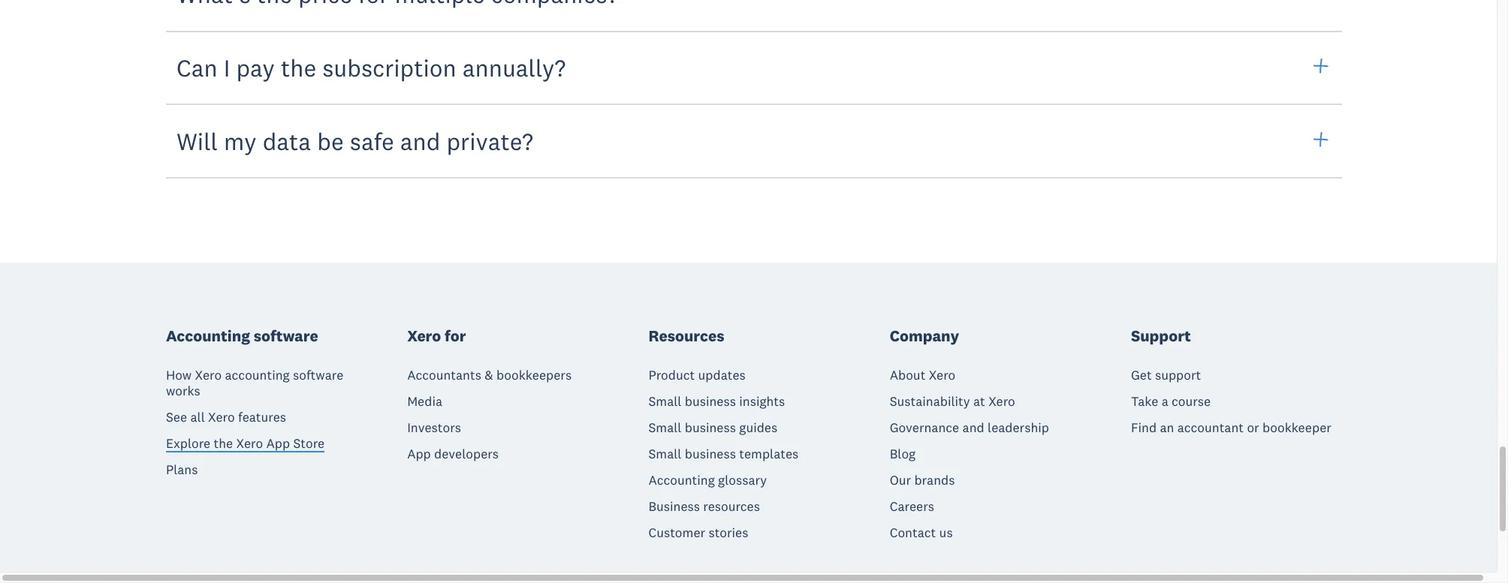 Task type: describe. For each thing, give the bounding box(es) containing it.
0 vertical spatial software
[[254, 326, 318, 347]]

works
[[166, 383, 200, 399]]

bookkeepers
[[497, 367, 572, 384]]

software inside "how xero accounting software works"
[[293, 367, 344, 384]]

product updates link
[[649, 367, 746, 384]]

small business guides
[[649, 420, 778, 436]]

templates
[[740, 446, 799, 462]]

subscription
[[322, 52, 457, 82]]

see all xero features link
[[166, 409, 286, 426]]

or
[[1248, 420, 1260, 436]]

glossary
[[718, 472, 767, 489]]

accountant
[[1178, 420, 1244, 436]]

contact us link
[[890, 525, 953, 541]]

take a course
[[1132, 393, 1211, 410]]

customer stories
[[649, 525, 749, 541]]

governance and leadership link
[[890, 420, 1050, 436]]

can i pay the subscription annually?
[[176, 52, 566, 82]]

support
[[1132, 326, 1192, 347]]

our
[[890, 472, 911, 489]]

small business insights link
[[649, 393, 785, 410]]

get support link
[[1132, 367, 1202, 384]]

how xero accounting software works link
[[166, 367, 377, 399]]

at
[[974, 393, 986, 410]]

small business insights
[[649, 393, 785, 410]]

my
[[224, 126, 257, 156]]

1 horizontal spatial app
[[407, 446, 431, 462]]

the inside dropdown button
[[281, 52, 316, 82]]

for
[[445, 326, 466, 347]]

0 horizontal spatial app
[[266, 435, 290, 452]]

xero down "features"
[[236, 435, 263, 452]]

business
[[649, 499, 700, 515]]

plans
[[166, 462, 198, 478]]

xero up sustainability at xero link
[[929, 367, 956, 384]]

company
[[890, 326, 960, 347]]

us
[[940, 525, 953, 541]]

our brands
[[890, 472, 955, 489]]

a
[[1162, 393, 1169, 410]]

contact
[[890, 525, 936, 541]]

&
[[485, 367, 493, 384]]

blog
[[890, 446, 916, 462]]

can i pay the subscription annually? button
[[166, 30, 1343, 105]]

business resources link
[[649, 499, 760, 515]]

small business guides link
[[649, 420, 778, 436]]

about xero
[[890, 367, 956, 384]]

customer stories link
[[649, 525, 749, 541]]

explore the xero app store
[[166, 435, 325, 452]]

business for guides
[[685, 420, 736, 436]]

business for insights
[[685, 393, 736, 410]]

plans link
[[166, 462, 198, 478]]

governance and leadership
[[890, 420, 1050, 436]]

xero left for
[[407, 326, 441, 347]]

contact us
[[890, 525, 953, 541]]

accounting glossary
[[649, 472, 767, 489]]

will my data be safe and private? button
[[166, 103, 1343, 179]]

accountants & bookkeepers
[[407, 367, 572, 384]]

course
[[1172, 393, 1211, 410]]

can
[[176, 52, 218, 82]]

resources
[[704, 499, 760, 515]]

business resources
[[649, 499, 760, 515]]

how
[[166, 367, 192, 384]]

small for small business templates
[[649, 446, 682, 462]]

private?
[[447, 126, 533, 156]]



Task type: vqa. For each thing, say whether or not it's contained in the screenshot.
pay
yes



Task type: locate. For each thing, give the bounding box(es) containing it.
media link
[[407, 393, 443, 410]]

leadership
[[988, 420, 1050, 436]]

small business templates
[[649, 446, 799, 462]]

stories
[[709, 525, 749, 541]]

careers link
[[890, 499, 935, 515]]

app
[[266, 435, 290, 452], [407, 446, 431, 462]]

get support
[[1132, 367, 1202, 384]]

app developers link
[[407, 446, 499, 462]]

accountants
[[407, 367, 482, 384]]

1 horizontal spatial accounting
[[649, 472, 715, 489]]

1 vertical spatial software
[[293, 367, 344, 384]]

business down small business guides link on the bottom of the page
[[685, 446, 736, 462]]

accounting for accounting glossary
[[649, 472, 715, 489]]

see
[[166, 409, 187, 426]]

business for templates
[[685, 446, 736, 462]]

accounting up business
[[649, 472, 715, 489]]

2 vertical spatial business
[[685, 446, 736, 462]]

features
[[238, 409, 286, 426]]

sustainability
[[890, 393, 971, 410]]

customer
[[649, 525, 706, 541]]

small
[[649, 393, 682, 410], [649, 420, 682, 436], [649, 446, 682, 462]]

accounting
[[166, 326, 250, 347], [649, 472, 715, 489]]

1 business from the top
[[685, 393, 736, 410]]

accounting glossary link
[[649, 472, 767, 489]]

find
[[1132, 420, 1157, 436]]

the down see all xero features link
[[214, 435, 233, 452]]

1 vertical spatial small
[[649, 420, 682, 436]]

support
[[1156, 367, 1202, 384]]

our brands link
[[890, 472, 955, 489]]

accounting software
[[166, 326, 318, 347]]

will
[[176, 126, 218, 156]]

accountants & bookkeepers link
[[407, 367, 572, 384]]

app down "features"
[[266, 435, 290, 452]]

0 vertical spatial the
[[281, 52, 316, 82]]

2 business from the top
[[685, 420, 736, 436]]

3 small from the top
[[649, 446, 682, 462]]

xero inside "how xero accounting software works"
[[195, 367, 222, 384]]

1 small from the top
[[649, 393, 682, 410]]

resources
[[649, 326, 725, 347]]

0 horizontal spatial the
[[214, 435, 233, 452]]

3 business from the top
[[685, 446, 736, 462]]

find an accountant or bookkeeper
[[1132, 420, 1332, 436]]

an
[[1160, 420, 1175, 436]]

about
[[890, 367, 926, 384]]

and down 'at'
[[963, 420, 985, 436]]

business up small business guides at the bottom of the page
[[685, 393, 736, 410]]

guides
[[740, 420, 778, 436]]

xero for
[[407, 326, 466, 347]]

accounting for accounting software
[[166, 326, 250, 347]]

xero right how
[[195, 367, 222, 384]]

and inside dropdown button
[[400, 126, 441, 156]]

take
[[1132, 393, 1159, 410]]

all
[[190, 409, 205, 426]]

data
[[263, 126, 311, 156]]

2 small from the top
[[649, 420, 682, 436]]

about xero link
[[890, 367, 956, 384]]

brands
[[915, 472, 955, 489]]

see all xero features
[[166, 409, 286, 426]]

small for small business guides
[[649, 420, 682, 436]]

product
[[649, 367, 695, 384]]

investors
[[407, 420, 461, 436]]

get
[[1132, 367, 1152, 384]]

0 vertical spatial business
[[685, 393, 736, 410]]

app developers
[[407, 446, 499, 462]]

software
[[254, 326, 318, 347], [293, 367, 344, 384]]

1 horizontal spatial and
[[963, 420, 985, 436]]

the
[[281, 52, 316, 82], [214, 435, 233, 452]]

media
[[407, 393, 443, 410]]

business down small business insights link
[[685, 420, 736, 436]]

explore
[[166, 435, 211, 452]]

xero right the all in the bottom of the page
[[208, 409, 235, 426]]

investors link
[[407, 420, 461, 436]]

blog link
[[890, 446, 916, 462]]

0 vertical spatial accounting
[[166, 326, 250, 347]]

accounting up how
[[166, 326, 250, 347]]

0 horizontal spatial accounting
[[166, 326, 250, 347]]

xero right 'at'
[[989, 393, 1016, 410]]

1 vertical spatial and
[[963, 420, 985, 436]]

2 vertical spatial small
[[649, 446, 682, 462]]

take a course link
[[1132, 393, 1211, 410]]

product updates
[[649, 367, 746, 384]]

insights
[[740, 393, 785, 410]]

pay
[[236, 52, 275, 82]]

small business templates link
[[649, 446, 799, 462]]

0 vertical spatial small
[[649, 393, 682, 410]]

explore the xero app store link
[[166, 435, 325, 455]]

0 vertical spatial and
[[400, 126, 441, 156]]

the right pay
[[281, 52, 316, 82]]

0 horizontal spatial and
[[400, 126, 441, 156]]

careers
[[890, 499, 935, 515]]

software right the accounting
[[293, 367, 344, 384]]

and
[[400, 126, 441, 156], [963, 420, 985, 436]]

bookkeeper
[[1263, 420, 1332, 436]]

and right safe
[[400, 126, 441, 156]]

how xero accounting software works
[[166, 367, 344, 399]]

software up the accounting
[[254, 326, 318, 347]]

will my data be safe and private?
[[176, 126, 533, 156]]

business
[[685, 393, 736, 410], [685, 420, 736, 436], [685, 446, 736, 462]]

i
[[224, 52, 230, 82]]

store
[[293, 435, 325, 452]]

small for small business insights
[[649, 393, 682, 410]]

find an accountant or bookkeeper link
[[1132, 420, 1332, 436]]

1 vertical spatial the
[[214, 435, 233, 452]]

1 vertical spatial business
[[685, 420, 736, 436]]

governance
[[890, 420, 960, 436]]

app down investors
[[407, 446, 431, 462]]

sustainability at xero
[[890, 393, 1016, 410]]

1 vertical spatial accounting
[[649, 472, 715, 489]]

annually?
[[463, 52, 566, 82]]

updates
[[698, 367, 746, 384]]

developers
[[434, 446, 499, 462]]

1 horizontal spatial the
[[281, 52, 316, 82]]

sustainability at xero link
[[890, 393, 1016, 410]]



